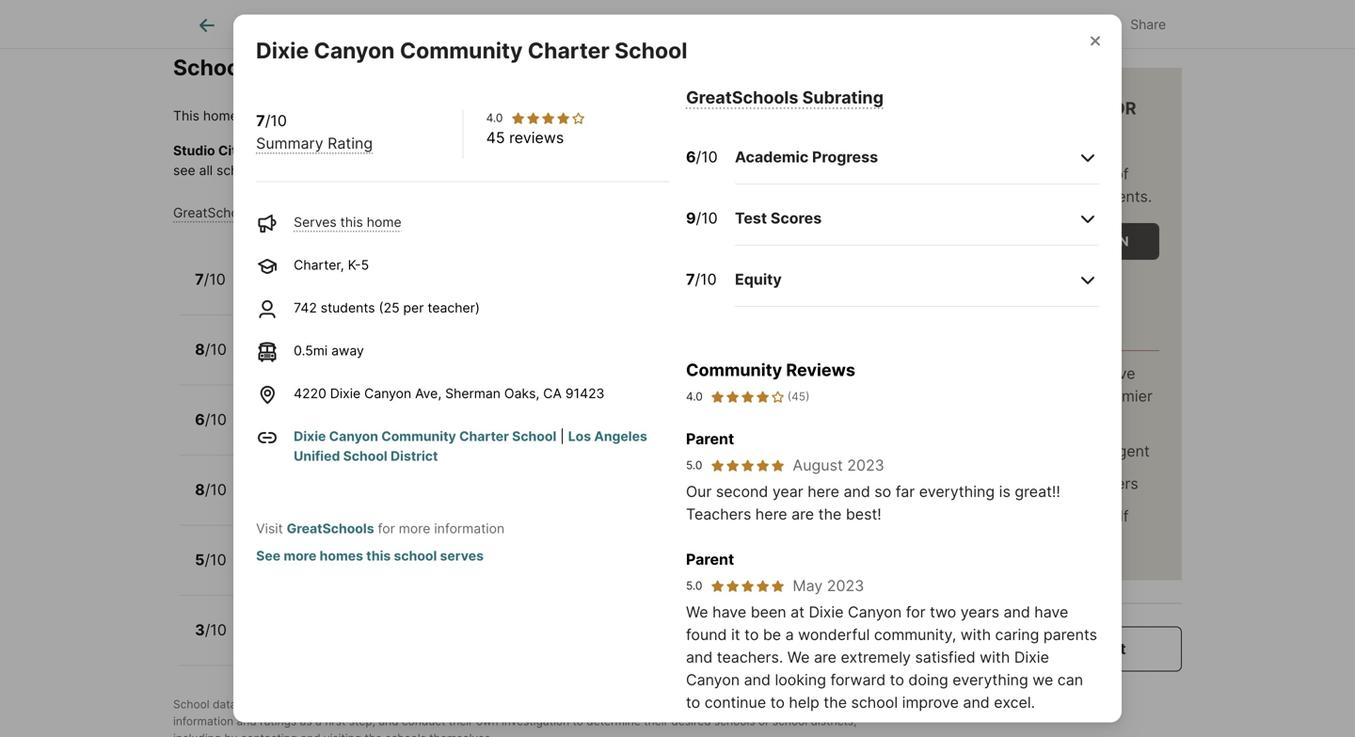 Task type: vqa. For each thing, say whether or not it's contained in the screenshot.


Task type: locate. For each thing, give the bounding box(es) containing it.
not
[[387, 143, 408, 159]]

k- right magnet
[[551, 332, 567, 351]]

more up senior
[[399, 521, 431, 537]]

rating 5.0 out of 5 element for have
[[710, 579, 786, 594]]

12 down s.
[[307, 563, 321, 579]]

5 /10
[[195, 551, 227, 569]]

0 horizontal spatial here
[[756, 505, 788, 524]]

1 vertical spatial 5.0
[[686, 579, 703, 593]]

home up per
[[411, 283, 446, 299]]

7 /10
[[686, 270, 717, 289], [195, 270, 226, 289]]

7 inside "7 /10 summary rating"
[[256, 112, 265, 130]]

home down middle
[[412, 423, 447, 439]]

2 vertical spatial charter
[[459, 429, 509, 445]]

parent up our
[[686, 430, 735, 448]]

policy
[[331, 143, 370, 159]]

exceptional
[[937, 507, 1019, 525]]

angeles up studio city's enrollment policy is not based solely on geography.
[[347, 108, 400, 124]]

0 vertical spatial 2023
[[848, 456, 885, 475]]

los
[[321, 108, 344, 124], [568, 429, 591, 445]]

this down "visit greatschools for more information"
[[366, 548, 391, 564]]

0 vertical spatial 8 /10
[[195, 341, 227, 359]]

service inside exceptional service for half the
[[1023, 507, 1075, 525]]

0 vertical spatial information
[[434, 521, 505, 537]]

help
[[789, 694, 820, 712]]

0 vertical spatial 6
[[686, 148, 696, 166]]

2 public, from the top
[[248, 563, 289, 579]]

5 inside dixie canyon community charter school charter, k-5 • serves this home • 0.5mi
[[315, 283, 323, 299]]

1 vertical spatial summary
[[261, 205, 320, 221]]

6
[[686, 148, 696, 166], [195, 411, 205, 429]]

1 5.0 from the top
[[686, 459, 703, 472]]

los angeles unified school district link down sherman
[[294, 429, 648, 464]]

reviews
[[509, 129, 564, 147]]

8 down the armstrong
[[316, 423, 324, 439]]

to down recommends
[[573, 715, 584, 728]]

0 vertical spatial 6 /10
[[686, 148, 718, 166]]

1 vertical spatial 6 /10
[[195, 411, 227, 429]]

home.
[[344, 162, 383, 178]]

1 7 /10 from the left
[[686, 270, 717, 289]]

the inside please check the school district website to see all schools serving this home.
[[676, 143, 697, 159]]

1 vertical spatial are
[[814, 648, 837, 667]]

0.5mi up teacher)
[[461, 283, 494, 299]]

1 vertical spatial rating
[[323, 205, 363, 221]]

serves down the armstrong
[[339, 423, 382, 439]]

can
[[1058, 671, 1084, 689]]

agent
[[1110, 442, 1150, 460]]

1 have from the left
[[713, 603, 747, 622]]

dixie canyon community charter school element
[[256, 15, 710, 64]]

school down college
[[382, 353, 423, 369]]

the inside our second year here and so far everything is great!! teachers here are the best!
[[819, 505, 842, 524]]

for left half
[[1079, 507, 1099, 525]]

0 horizontal spatial 6
[[195, 411, 205, 429]]

serves down "grant"
[[336, 563, 379, 579]]

canyon
[[314, 37, 395, 64], [288, 262, 344, 281], [365, 386, 412, 402], [329, 429, 378, 445], [848, 603, 902, 622], [686, 671, 740, 689]]

middle
[[392, 402, 442, 421]]

service down the experience on the right of page
[[911, 187, 962, 206]]

0 horizontal spatial own
[[476, 715, 499, 728]]

buyers up half
[[1091, 475, 1139, 493]]

/10 inside "7 /10 summary rating"
[[265, 112, 287, 130]]

august 2023
[[793, 456, 885, 475]]

1 vertical spatial rating 5.0 out of 5 element
[[710, 579, 786, 594]]

ca
[[544, 386, 562, 402]]

1 vertical spatial 12
[[306, 353, 320, 369]]

is left within
[[242, 108, 252, 124]]

sherman
[[446, 386, 501, 402]]

2 vertical spatial 12
[[307, 563, 321, 579]]

charter for dixie canyon community charter school charter, k-5 • serves this home • 0.5mi
[[437, 262, 494, 281]]

charter inside dixie canyon community charter school charter, k-5 • serves this home • 0.5mi
[[437, 262, 494, 281]]

home right this
[[203, 108, 238, 124]]

0 horizontal spatial 4.0
[[486, 111, 503, 125]]

k- up 742
[[302, 283, 315, 299]]

6 inside dixie canyon community charter school dialog
[[686, 148, 696, 166]]

charter, for canyon
[[248, 283, 298, 299]]

2 tab from the left
[[404, 3, 531, 48]]

this down middle
[[386, 423, 408, 439]]

charter down sherman
[[459, 429, 509, 445]]

unified up based
[[403, 108, 449, 124]]

0 horizontal spatial schools
[[217, 162, 264, 178]]

1 vertical spatial information
[[173, 715, 234, 728]]

serves inside ulysses s. grant senior high school public, 9-12 • serves this home • 2.4mi
[[336, 563, 379, 579]]

2 their from the left
[[644, 715, 669, 728]]

7 /10 inside dixie canyon community charter school dialog
[[686, 270, 717, 289]]

0 vertical spatial are
[[792, 505, 815, 524]]

0 horizontal spatial district
[[391, 448, 438, 464]]

parent for we
[[686, 551, 735, 569]]

0 horizontal spatial angeles
[[347, 108, 400, 124]]

charter up "."
[[528, 37, 610, 64]]

are down year
[[792, 505, 815, 524]]

0 horizontal spatial 7
[[195, 270, 204, 289]]

dixie canyon community charter school dialog
[[234, 15, 1122, 737]]

angeles down "91423"
[[594, 429, 648, 445]]

exceptional service for half the
[[911, 507, 1129, 548]]

0 horizontal spatial service
[[911, 187, 962, 206]]

2 8 /10 from the top
[[195, 481, 227, 499]]

tab
[[301, 3, 404, 48], [404, 3, 531, 48], [531, 3, 673, 48], [673, 3, 770, 48]]

0 horizontal spatial 0.5mi
[[294, 343, 328, 359]]

more for qualified
[[985, 475, 1021, 493]]

5.0 for we
[[686, 579, 703, 593]]

1 vertical spatial schools
[[715, 715, 756, 728]]

angeles
[[347, 108, 400, 124], [594, 429, 648, 445]]

lake
[[248, 332, 282, 351]]

serves this home link
[[294, 214, 402, 230]]

redfin
[[1049, 387, 1094, 405], [530, 698, 564, 711]]

unified down '6-'
[[294, 448, 340, 464]]

2 vertical spatial 8
[[195, 481, 205, 499]]

and down found
[[686, 648, 713, 667]]

have
[[713, 603, 747, 622], [1035, 603, 1069, 622]]

canyon up 'renters'
[[686, 671, 740, 689]]

0 vertical spatial charter
[[528, 37, 610, 64]]

12
[[567, 332, 584, 351], [306, 353, 320, 369], [307, 563, 321, 579]]

share
[[1131, 16, 1167, 32]]

to inside about the exclusive services offered to redfin premier customers.
[[1030, 387, 1045, 405]]

0 vertical spatial public,
[[248, 353, 289, 369]]

as
[[300, 715, 312, 728]]

rating inside "7 /10 summary rating"
[[328, 134, 373, 153]]

rating 5.0 out of 5 element for second
[[710, 458, 786, 473]]

dixie canyon community charter school
[[256, 37, 688, 64]]

0 vertical spatial redfin
[[1049, 387, 1094, 405]]

1 horizontal spatial more
[[399, 521, 431, 537]]

1 horizontal spatial 0.5mi
[[461, 283, 494, 299]]

for inside exceptional service for half the
[[1079, 507, 1099, 525]]

dixie inside dixie canyon community charter school charter, k-5 • serves this home • 0.5mi
[[248, 262, 285, 281]]

the inside exceptional service for half the
[[911, 530, 934, 548]]

5.0 up found
[[686, 579, 703, 593]]

wonderful
[[799, 626, 870, 644]]

dixie
[[256, 37, 309, 64], [248, 262, 285, 281], [330, 386, 361, 402], [294, 429, 326, 445], [809, 603, 844, 622], [1015, 648, 1050, 667]]

1 parent from the top
[[686, 430, 735, 448]]

the right check at the left top of the page
[[676, 143, 697, 159]]

6 /10 left the louis
[[195, 411, 227, 429]]

here
[[808, 483, 840, 501], [756, 505, 788, 524]]

schools inside please check the school district website to see all schools serving this home.
[[217, 162, 264, 178]]

2 7 /10 from the left
[[195, 270, 226, 289]]

1 horizontal spatial 5
[[315, 283, 323, 299]]

6 /10 inside dixie canyon community charter school dialog
[[686, 148, 718, 166]]

for for half
[[1079, 507, 1099, 525]]

1 vertical spatial 6
[[195, 411, 205, 429]]

a inside we have been at dixie canyon for two years and have found it to be a wonderful community, with caring parents and teachers. we are extremely satisfied with dixie canyon and looking forward to doing everything we can to continue to help the school improve and excel.
[[786, 626, 794, 644]]

3
[[195, 621, 205, 640]]

with right work
[[977, 442, 1008, 460]]

schools
[[217, 162, 264, 178], [715, 715, 756, 728]]

, a nonprofit organization. redfin recommends buyers and renters use greatschools information and ratings as a
[[173, 698, 837, 728]]

rating 5.0 out of 5 element
[[710, 458, 786, 473], [710, 579, 786, 594]]

1 vertical spatial charter
[[437, 262, 494, 281]]

1 tab from the left
[[301, 3, 404, 48]]

0 vertical spatial service
[[911, 187, 962, 206]]

5 left see
[[195, 551, 205, 569]]

0 horizontal spatial have
[[713, 603, 747, 622]]

the down far
[[911, 530, 934, 548]]

district
[[500, 108, 547, 124], [391, 448, 438, 464]]

may
[[793, 577, 823, 595]]

renters
[[702, 698, 740, 711]]

2 5.0 from the top
[[686, 579, 703, 593]]

$2.58m
[[995, 301, 1066, 332]]

0 vertical spatial angeles
[[347, 108, 400, 124]]

1 horizontal spatial buyers
[[1091, 475, 1139, 493]]

this
[[911, 98, 950, 119]]

• up teacher)
[[449, 283, 457, 299]]

12 up "91423"
[[567, 332, 584, 351]]

charter for dixie canyon community charter school
[[528, 37, 610, 64]]

,
[[390, 698, 393, 711]]

9 /10
[[686, 209, 718, 228]]

from
[[966, 187, 999, 206]]

0 vertical spatial 5
[[361, 257, 369, 273]]

1 horizontal spatial for
[[906, 603, 926, 622]]

information up serves
[[434, 521, 505, 537]]

1 rating 5.0 out of 5 element from the top
[[710, 458, 786, 473]]

experience
[[911, 165, 990, 183]]

0 horizontal spatial unified
[[294, 448, 340, 464]]

more
[[985, 475, 1021, 493], [399, 521, 431, 537], [284, 548, 317, 564]]

0 horizontal spatial we
[[686, 603, 709, 622]]

schools
[[173, 54, 258, 81]]

parent for our
[[686, 430, 735, 448]]

1 8 /10 from the top
[[195, 341, 227, 359]]

1 horizontal spatial unified
[[403, 108, 449, 124]]

serves inside dixie canyon community charter school charter, k-5 • serves this home • 0.5mi
[[338, 283, 381, 299]]

2 horizontal spatial 5
[[361, 257, 369, 273]]

0.5mi inside dixie canyon community charter school charter, k-5 • serves this home • 0.5mi
[[461, 283, 494, 299]]

this
[[173, 108, 200, 124]]

to down about
[[1030, 387, 1045, 405]]

2 vertical spatial more
[[284, 548, 317, 564]]

their
[[449, 715, 473, 728], [644, 715, 669, 728]]

more right see
[[284, 548, 317, 564]]

schedule a consultation button
[[911, 223, 1160, 260]]

6 /10
[[686, 148, 718, 166], [195, 411, 227, 429]]

8 left lake
[[195, 341, 205, 359]]

0 vertical spatial rating
[[328, 134, 373, 153]]

1 vertical spatial everything
[[953, 671, 1029, 689]]

school down "visit greatschools for more information"
[[394, 548, 437, 564]]

canyon up "extremely"
[[848, 603, 902, 622]]

found
[[686, 626, 727, 644]]

2 parent from the top
[[686, 551, 735, 569]]

5 up students on the left
[[361, 257, 369, 273]]

offered
[[974, 387, 1026, 405]]

0 horizontal spatial 7 /10
[[195, 270, 226, 289]]

1 vertical spatial district
[[391, 448, 438, 464]]

for
[[1079, 507, 1099, 525], [378, 521, 395, 537], [906, 603, 926, 622]]

ulysses
[[248, 543, 306, 561]]

search tab list
[[173, 0, 785, 48]]

1 horizontal spatial redfin
[[1049, 387, 1094, 405]]

greatschools subrating link
[[686, 87, 884, 108]]

charter up teacher)
[[437, 262, 494, 281]]

greenleaf
[[1036, 640, 1108, 658]]

district inside los angeles unified school district
[[391, 448, 438, 464]]

more up exceptional at the bottom
[[985, 475, 1021, 493]]

1 horizontal spatial their
[[644, 715, 669, 728]]

13038
[[986, 640, 1033, 658]]

this up (25 on the top left
[[384, 283, 407, 299]]

0 horizontal spatial for
[[378, 521, 395, 537]]

charter, for d.
[[248, 423, 298, 439]]

1 vertical spatial los angeles unified school district link
[[294, 429, 648, 464]]

1 vertical spatial unified
[[294, 448, 340, 464]]

8 up 5 /10
[[195, 481, 205, 499]]

teacher)
[[428, 300, 480, 316]]

1 vertical spatial 8
[[316, 423, 324, 439]]

0 vertical spatial los
[[321, 108, 344, 124]]

are inside we have been at dixie canyon for two years and have found it to be a wonderful community, with caring parents and teachers. we are extremely satisfied with dixie canyon and looking forward to doing everything we can to continue to help the school improve and excel.
[[814, 648, 837, 667]]

within
[[255, 108, 293, 124]]

summary up serving
[[256, 134, 324, 153]]

7 /10 down greatschools summary rating
[[195, 270, 226, 289]]

4.0 down community reviews at the right of the page
[[686, 390, 703, 404]]

caring
[[996, 626, 1040, 644]]

visit
[[256, 521, 283, 537]]

1 horizontal spatial district
[[500, 108, 547, 124]]

year
[[773, 483, 804, 501]]

/10 left equity
[[695, 270, 717, 289]]

excel.
[[995, 694, 1036, 712]]

rating 4.0 out of 5 element
[[511, 111, 586, 126], [711, 389, 786, 405]]

1 horizontal spatial we
[[788, 648, 810, 667]]

2 horizontal spatial more
[[985, 475, 1021, 493]]

we up found
[[686, 603, 709, 622]]

0 horizontal spatial redfin
[[530, 698, 564, 711]]

0 vertical spatial 0.5mi
[[461, 283, 494, 299]]

0 vertical spatial summary
[[256, 134, 324, 153]]

away
[[332, 343, 364, 359]]

rating 5.0 out of 5 element up second
[[710, 458, 786, 473]]

summary down serving
[[261, 205, 320, 221]]

0.5mi
[[461, 283, 494, 299], [294, 343, 328, 359]]

school inside lake balboa college preparatory magnet k-12 public, k-12 • choice school • 5.9mi
[[382, 353, 423, 369]]

1 horizontal spatial 7 /10
[[686, 270, 717, 289]]

the inside about the exclusive services offered to redfin premier customers.
[[1043, 364, 1066, 383]]

(45)
[[788, 390, 810, 404]]

/10 right check at the left top of the page
[[696, 148, 718, 166]]

this down policy
[[318, 162, 340, 178]]

2023 up "so"
[[848, 456, 885, 475]]

los angeles unified school district link
[[321, 108, 547, 124], [294, 429, 648, 464]]

solely
[[454, 143, 492, 159]]

charter, inside dixie canyon community charter school charter, k-5 • serves this home • 0.5mi
[[248, 283, 298, 299]]

own right i
[[951, 640, 982, 658]]

summary inside "7 /10 summary rating"
[[256, 134, 324, 153]]

rating down home.
[[323, 205, 363, 221]]

0.5mi left away
[[294, 343, 328, 359]]

/10 up enrollment
[[265, 112, 287, 130]]

4.0 up 45
[[486, 111, 503, 125]]

home
[[203, 108, 238, 124], [367, 214, 402, 230], [411, 283, 446, 299], [412, 423, 447, 439], [409, 563, 444, 579]]

0 vertical spatial more
[[985, 475, 1021, 493]]

unified
[[403, 108, 449, 124], [294, 448, 340, 464]]

dixie canyon community charter school charter, k-5 • serves this home • 0.5mi
[[248, 262, 548, 299]]

• right '6-'
[[328, 423, 335, 439]]

8
[[195, 341, 205, 359], [316, 423, 324, 439], [195, 481, 205, 499]]

1 public, from the top
[[248, 353, 289, 369]]

canyon up 742
[[288, 262, 344, 281]]

are inside our second year here and so far everything is great!! teachers here are the best!
[[792, 505, 815, 524]]

with down years
[[961, 626, 992, 644]]

6 left the louis
[[195, 411, 205, 429]]

far
[[896, 483, 915, 501]]

a right be
[[786, 626, 794, 644]]

1 horizontal spatial 4.0
[[686, 390, 703, 404]]

0 horizontal spatial their
[[449, 715, 473, 728]]

0 horizontal spatial information
[[173, 715, 234, 728]]

1 vertical spatial buyers
[[639, 698, 676, 711]]

this inside dixie canyon community charter school charter, k-5 • serves this home • 0.5mi
[[384, 283, 407, 299]]

0 vertical spatial own
[[951, 640, 982, 658]]

home inside dixie canyon community charter school charter, k-5 • serves this home • 0.5mi
[[411, 283, 446, 299]]

for for more
[[378, 521, 395, 537]]

1 horizontal spatial rating 4.0 out of 5 element
[[711, 389, 786, 405]]

school left district
[[700, 143, 741, 159]]

community for dixie canyon community charter school
[[400, 37, 523, 64]]

5.0 for our
[[686, 459, 703, 472]]

their left desired
[[644, 715, 669, 728]]

geography.
[[515, 143, 587, 159]]

4 tab from the left
[[673, 3, 770, 48]]

• left away
[[324, 353, 331, 369]]

2 vertical spatial 5
[[195, 551, 205, 569]]

1 vertical spatial charter,
[[248, 283, 298, 299]]

canyon inside dixie canyon community charter school charter, k-5 • serves this home • 0.5mi
[[288, 262, 344, 281]]

the inside we have been at dixie canyon for two years and have found it to be a wonderful community, with caring parents and teachers. we are extremely satisfied with dixie canyon and looking forward to doing everything we can to continue to help the school improve and excel.
[[824, 694, 847, 712]]

3 tab from the left
[[531, 3, 673, 48]]

service down great!!
[[1023, 507, 1075, 525]]

city's
[[218, 143, 255, 159]]

0 horizontal spatial 5
[[195, 551, 205, 569]]

greatschools down looking
[[765, 698, 837, 711]]

charter, inside louis d. armstrong middle school charter, 6-8 • serves this home • 1.5mi
[[248, 423, 298, 439]]

school
[[615, 37, 688, 64], [452, 108, 497, 124], [497, 262, 548, 281], [445, 402, 496, 421], [512, 429, 557, 445], [343, 448, 388, 464], [461, 543, 511, 561], [173, 698, 210, 711]]

canyon up louis d. armstrong middle school charter, 6-8 • serves this home • 1.5mi
[[365, 386, 412, 402]]

everything up exceptional at the bottom
[[920, 483, 995, 501]]

school inside dixie canyon community charter school charter, k-5 • serves this home • 0.5mi
[[497, 262, 548, 281]]

a
[[1012, 442, 1021, 460], [786, 626, 794, 644], [396, 698, 402, 711], [315, 715, 322, 728]]

los angeles unified school district link up based
[[321, 108, 547, 124]]

5 up 742
[[315, 283, 323, 299]]

information
[[434, 521, 505, 537], [173, 715, 234, 728]]

8 /10 up 5 /10
[[195, 481, 227, 499]]

8 /10 left lake
[[195, 341, 227, 359]]

0 horizontal spatial more
[[284, 548, 317, 564]]

0 horizontal spatial rating 4.0 out of 5 element
[[511, 111, 586, 126]]

community inside dixie canyon community charter school charter, k-5 • serves this home • 0.5mi
[[348, 262, 433, 281]]

district
[[745, 143, 788, 159]]

1 horizontal spatial have
[[1035, 603, 1069, 622]]

qualified
[[1026, 475, 1086, 493]]

greatschools subrating
[[686, 87, 884, 108]]

.
[[547, 108, 551, 124]]

see more homes this school serves link
[[256, 548, 484, 564]]

1 vertical spatial here
[[756, 505, 788, 524]]

luxury
[[1062, 442, 1106, 460]]

home
[[954, 98, 1006, 119]]

0 vertical spatial everything
[[920, 483, 995, 501]]

2 vertical spatial charter,
[[248, 423, 298, 439]]

1 vertical spatial 0.5mi
[[294, 343, 328, 359]]

0 vertical spatial 5.0
[[686, 459, 703, 472]]

5.0 up our
[[686, 459, 703, 472]]

the left 'best!'
[[819, 505, 842, 524]]

$2.17m
[[911, 301, 976, 332]]

rating
[[328, 134, 373, 153], [323, 205, 363, 221]]

2 rating 5.0 out of 5 element from the top
[[710, 579, 786, 594]]

0 horizontal spatial los
[[321, 108, 344, 124]]

7 /10 left equity
[[686, 270, 717, 289]]

buyers up desired
[[639, 698, 676, 711]]

1 vertical spatial angeles
[[594, 429, 648, 445]]

1 vertical spatial parent
[[686, 551, 735, 569]]

home inside dixie canyon community charter school dialog
[[367, 214, 402, 230]]

1 vertical spatial 5
[[315, 283, 323, 299]]

by
[[302, 698, 315, 711]]

test scores button
[[735, 192, 1100, 246]]



Task type: describe. For each thing, give the bounding box(es) containing it.
0 vertical spatial 8
[[195, 341, 205, 359]]

dixie up the armstrong
[[330, 386, 361, 402]]

to right use
[[771, 694, 785, 712]]

parents
[[1044, 626, 1098, 644]]

2023 for and
[[848, 456, 885, 475]]

school inside ulysses s. grant senior high school public, 9-12 • serves this home • 2.4mi
[[461, 543, 511, 561]]

customers.
[[911, 410, 989, 428]]

serves inside louis d. armstrong middle school charter, 6-8 • serves this home • 1.5mi
[[339, 423, 382, 439]]

see more homes this school serves
[[256, 548, 484, 564]]

exclusive
[[1071, 364, 1136, 383]]

this inside louis d. armstrong middle school charter, 6-8 • serves this home • 1.5mi
[[386, 423, 408, 439]]

equity button
[[735, 253, 1100, 307]]

is left 'not'
[[373, 143, 384, 159]]

our
[[686, 483, 712, 501]]

about the exclusive services offered to redfin premier customers.
[[911, 364, 1153, 428]]

8 inside louis d. armstrong middle school charter, 6-8 • serves this home • 1.5mi
[[316, 423, 324, 439]]

2 vertical spatial with
[[980, 648, 1011, 667]]

k- down balboa
[[293, 353, 306, 369]]

• down "grant"
[[325, 563, 332, 579]]

0 vertical spatial with
[[977, 442, 1008, 460]]

greatschools up step,
[[318, 698, 390, 711]]

12 inside ulysses s. grant senior high school public, 9-12 • serves this home • 2.4mi
[[307, 563, 321, 579]]

dixie down d.
[[294, 429, 326, 445]]

k- inside dixie canyon community charter school dialog
[[348, 257, 361, 273]]

home inside louis d. armstrong middle school charter, 6-8 • serves this home • 1.5mi
[[412, 423, 447, 439]]

0 vertical spatial we
[[686, 603, 709, 622]]

we have been at dixie canyon for two years and have found it to be a wonderful community, with caring parents and teachers. we are extremely satisfied with dixie canyon and looking forward to doing everything we can to continue to help the school improve and excel.
[[686, 603, 1098, 712]]

please check the school district website to see all schools serving this home.
[[173, 143, 857, 178]]

choice
[[335, 353, 379, 369]]

1 vertical spatial own
[[476, 715, 499, 728]]

preparatory
[[400, 332, 487, 351]]

• up students on the left
[[327, 283, 334, 299]]

community for dixie canyon community charter school |
[[382, 429, 456, 445]]

districts,
[[811, 715, 857, 728]]

los inside los angeles unified school district
[[568, 429, 591, 445]]

0 vertical spatial rating 4.0 out of 5 element
[[511, 111, 586, 126]]

charter, inside dixie canyon community charter school dialog
[[294, 257, 344, 273]]

k- inside dixie canyon community charter school charter, k-5 • serves this home • 0.5mi
[[302, 283, 315, 299]]

to up desired
[[686, 694, 701, 712]]

$2.17m – $2.58m
[[911, 301, 1066, 332]]

work with a local luxury agent
[[937, 442, 1150, 460]]

canyon down the armstrong
[[329, 429, 378, 445]]

1 vertical spatial 4.0
[[686, 390, 703, 404]]

based
[[411, 143, 451, 159]]

first step, and conduct their own investigation to determine their desired schools or school districts,
[[322, 715, 857, 728]]

share button
[[1089, 4, 1183, 43]]

school inside we have been at dixie canyon for two years and have found it to be a wonderful community, with caring parents and teachers. we are extremely satisfied with dixie canyon and looking forward to doing everything we can to continue to help the school improve and excel.
[[852, 694, 898, 712]]

45 reviews
[[486, 129, 564, 147]]

school down the help on the bottom right of the page
[[773, 715, 808, 728]]

0 vertical spatial district
[[500, 108, 547, 124]]

greatschools inside , a nonprofit organization. redfin recommends buyers and renters use greatschools information and ratings as a
[[765, 698, 837, 711]]

• left 1.5mi
[[451, 423, 458, 439]]

and inside our second year here and so far everything is great!! teachers here are the best!
[[844, 483, 871, 501]]

investigation
[[502, 715, 570, 728]]

studio city's enrollment policy is not based solely on geography.
[[173, 143, 590, 159]]

redfin's
[[1004, 187, 1060, 206]]

and left excel.
[[964, 694, 990, 712]]

this inside ulysses s. grant senior high school public, 9-12 • serves this home • 2.4mi
[[383, 563, 406, 579]]

3 /10
[[195, 621, 227, 640]]

louis
[[248, 402, 287, 421]]

students
[[321, 300, 375, 316]]

• down high
[[448, 563, 455, 579]]

the up summary rating link
[[297, 108, 317, 124]]

we
[[1033, 671, 1054, 689]]

website
[[792, 143, 840, 159]]

1 vertical spatial with
[[961, 626, 992, 644]]

school inside los angeles unified school district
[[343, 448, 388, 464]]

schedule a consultation
[[941, 234, 1129, 250]]

s.
[[310, 543, 323, 561]]

conduct
[[402, 715, 446, 728]]

a right ','
[[396, 698, 402, 711]]

highest
[[1021, 165, 1074, 183]]

a right as
[[315, 715, 322, 728]]

redfin inside , a nonprofit organization. redfin recommends buyers and renters use greatschools information and ratings as a
[[530, 698, 564, 711]]

this inside please check the school district website to see all schools serving this home.
[[318, 162, 340, 178]]

1 vertical spatial more
[[399, 521, 431, 537]]

data
[[213, 698, 237, 711]]

years
[[961, 603, 1000, 622]]

reviews
[[787, 360, 856, 381]]

for
[[1103, 98, 1137, 119]]

information inside dixie canyon community charter school dialog
[[434, 521, 505, 537]]

services
[[911, 387, 970, 405]]

2023 for dixie
[[827, 577, 865, 595]]

lake balboa college preparatory magnet k-12 public, k-12 • choice school • 5.9mi
[[248, 332, 584, 369]]

home inside ulysses s. grant senior high school public, 9-12 • serves this home • 2.4mi
[[409, 563, 444, 579]]

this up charter, k-5 on the top left
[[341, 214, 363, 230]]

to down "extremely"
[[890, 671, 905, 689]]

step,
[[349, 715, 376, 728]]

5 inside dixie canyon community charter school dialog
[[361, 257, 369, 273]]

local
[[1025, 442, 1058, 460]]

second
[[716, 483, 769, 501]]

public, inside ulysses s. grant senior high school public, 9-12 • serves this home • 2.4mi
[[248, 563, 289, 579]]

91423
[[566, 386, 605, 402]]

742
[[294, 300, 317, 316]]

/10 up 5 /10
[[205, 481, 227, 499]]

community left reviews
[[686, 360, 783, 381]]

charter for dixie canyon community charter school |
[[459, 429, 509, 445]]

7 /10 summary rating
[[256, 112, 373, 153]]

forward
[[831, 671, 886, 689]]

• down preparatory in the top left of the page
[[427, 353, 434, 369]]

is right data
[[240, 698, 248, 711]]

0 vertical spatial 4.0
[[486, 111, 503, 125]]

0 vertical spatial buyers
[[1091, 475, 1139, 493]]

redfin inside about the exclusive services offered to redfin premier customers.
[[1049, 387, 1094, 405]]

provided
[[252, 698, 299, 711]]

angeles inside los angeles unified school district
[[594, 429, 648, 445]]

is inside our second year here and so far everything is great!! teachers here are the best!
[[1000, 483, 1011, 501]]

greatschools down the all
[[173, 205, 257, 221]]

greatschools up s.
[[287, 521, 374, 537]]

/10 left lake
[[205, 341, 227, 359]]

1 their from the left
[[449, 715, 473, 728]]

serves inside dixie canyon community charter school dialog
[[294, 214, 337, 230]]

august
[[793, 456, 843, 475]]

doing
[[909, 671, 949, 689]]

recommends
[[567, 698, 636, 711]]

to right it
[[745, 626, 759, 644]]

/10 down 5 /10
[[205, 621, 227, 640]]

and up desired
[[679, 698, 699, 711]]

dixie up we
[[1015, 648, 1050, 667]]

information inside , a nonprofit organization. redfin recommends buyers and renters use greatschools information and ratings as a
[[173, 715, 234, 728]]

1 vertical spatial we
[[788, 648, 810, 667]]

the inside experience the highest level of service from redfin's best agents.
[[994, 165, 1017, 183]]

everything inside our second year here and so far everything is great!! teachers here are the best!
[[920, 483, 995, 501]]

see
[[173, 162, 195, 178]]

it
[[732, 626, 741, 644]]

so
[[875, 483, 892, 501]]

and down teachers.
[[744, 671, 771, 689]]

use
[[743, 698, 762, 711]]

scores
[[771, 209, 822, 228]]

redfin
[[911, 119, 971, 140]]

0 horizontal spatial 6 /10
[[195, 411, 227, 429]]

serving
[[268, 162, 314, 178]]

school inside louis d. armstrong middle school charter, 6-8 • serves this home • 1.5mi
[[445, 402, 496, 421]]

/10 left the louis
[[205, 411, 227, 429]]

school inside please check the school district website to see all schools serving this home.
[[700, 143, 741, 159]]

to inside please check the school district website to see all schools serving this home.
[[844, 143, 857, 159]]

/10 down greatschools summary rating
[[204, 270, 226, 289]]

public, inside lake balboa college preparatory magnet k-12 public, k-12 • choice school • 5.9mi
[[248, 353, 289, 369]]

oaks,
[[505, 386, 540, 402]]

service inside experience the highest level of service from redfin's best agents.
[[911, 187, 962, 206]]

own inside button
[[951, 640, 982, 658]]

/10 left test
[[696, 209, 718, 228]]

teachers.
[[717, 648, 784, 667]]

st
[[1111, 640, 1127, 658]]

buyers inside , a nonprofit organization. redfin recommends buyers and renters use greatschools information and ratings as a
[[639, 698, 676, 711]]

more for homes
[[284, 548, 317, 564]]

everything inside we have been at dixie canyon for two years and have found it to be a wonderful community, with caring parents and teachers. we are extremely satisfied with dixie canyon and looking forward to doing everything we can to continue to help the school improve and excel.
[[953, 671, 1029, 689]]

greatschools summary rating link
[[173, 205, 363, 221]]

0.5mi inside dixie canyon community charter school dialog
[[294, 343, 328, 359]]

first
[[325, 715, 346, 728]]

1 vertical spatial rating 4.0 out of 5 element
[[711, 389, 786, 405]]

6-
[[302, 423, 316, 439]]

search
[[233, 17, 278, 33]]

2 have from the left
[[1035, 603, 1069, 622]]

desired
[[672, 715, 712, 728]]

and up caring
[[1004, 603, 1031, 622]]

a left local
[[1012, 442, 1021, 460]]

test
[[735, 209, 768, 228]]

0 vertical spatial los angeles unified school district link
[[321, 108, 547, 124]]

consultation
[[1027, 234, 1129, 250]]

dixie down search
[[256, 37, 309, 64]]

canyon up 'this home is within the los angeles unified school district .'
[[314, 37, 395, 64]]

qualifies
[[1010, 98, 1099, 119]]

summary rating link
[[256, 134, 373, 153]]

schedule
[[941, 234, 1012, 250]]

/10 left see
[[205, 551, 227, 569]]

for inside we have been at dixie canyon for two years and have found it to be a wonderful community, with caring parents and teachers. we are extremely satisfied with dixie canyon and looking forward to doing everything we can to continue to help the school improve and excel.
[[906, 603, 926, 622]]

0.5mi away
[[294, 343, 364, 359]]

1 horizontal spatial here
[[808, 483, 840, 501]]

this home is within the los angeles unified school district .
[[173, 108, 551, 124]]

community for dixie canyon community charter school charter, k-5 • serves this home • 0.5mi
[[348, 262, 433, 281]]

best!
[[846, 505, 882, 524]]

2 horizontal spatial 7
[[686, 270, 695, 289]]

all
[[199, 162, 213, 178]]

louis d. armstrong middle school charter, 6-8 • serves this home • 1.5mi
[[248, 402, 496, 439]]

i own 13038 greenleaf st button
[[888, 627, 1183, 672]]

academic
[[735, 148, 809, 166]]

agents.
[[1100, 187, 1153, 206]]

dixie up wonderful
[[809, 603, 844, 622]]

0 vertical spatial 12
[[567, 332, 584, 351]]

great!!
[[1015, 483, 1061, 501]]

work
[[937, 442, 973, 460]]

5.9mi
[[438, 353, 472, 369]]

greatschools up district
[[686, 87, 799, 108]]

and down ','
[[379, 715, 399, 728]]

d.
[[291, 402, 305, 421]]

and left ratings
[[237, 715, 257, 728]]

unified inside los angeles unified school district
[[294, 448, 340, 464]]



